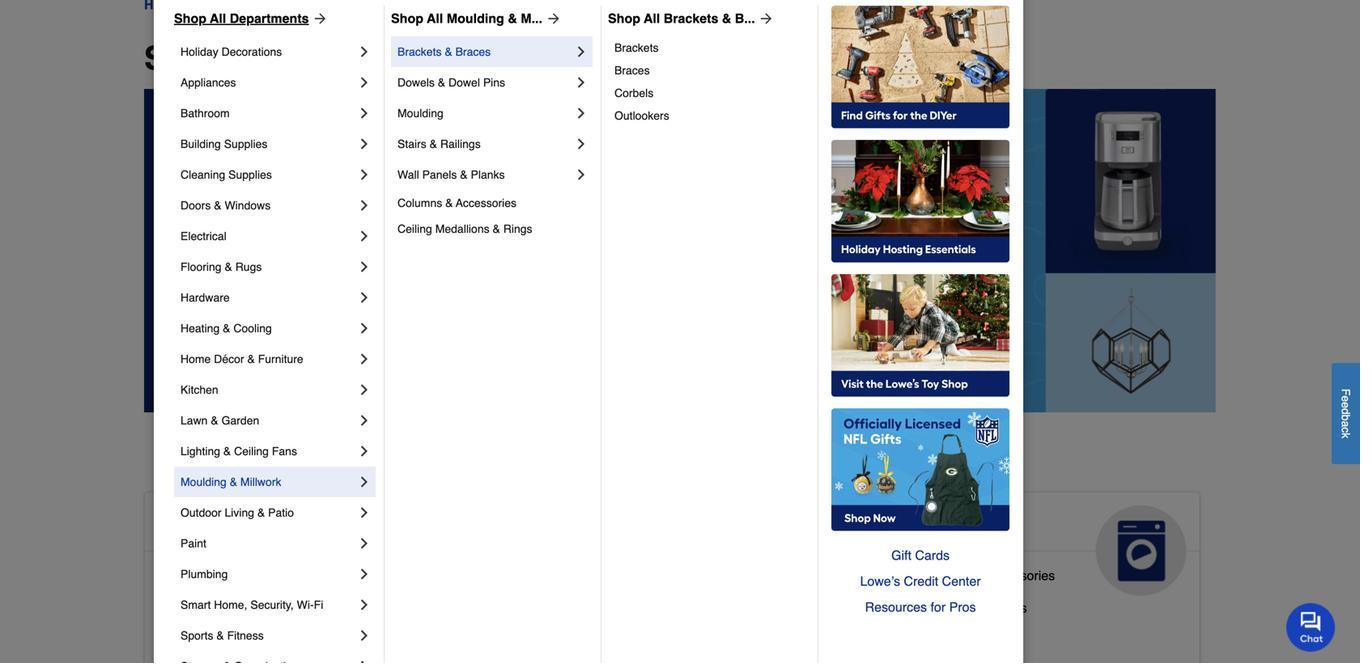 Task type: locate. For each thing, give the bounding box(es) containing it.
cooling
[[233, 322, 272, 335]]

& right entry
[[257, 634, 266, 649]]

& right lighting
[[223, 445, 231, 458]]

3 accessible from the top
[[158, 601, 220, 616]]

resources
[[865, 600, 927, 615]]

arrow right image up brackets & braces link
[[542, 11, 562, 27]]

1 horizontal spatial braces
[[615, 64, 650, 77]]

accessible inside accessible home link
[[158, 513, 276, 538]]

0 vertical spatial pet
[[623, 513, 659, 538]]

1 horizontal spatial arrow right image
[[542, 11, 562, 27]]

0 horizontal spatial arrow right image
[[309, 11, 328, 27]]

chevron right image for stairs & railings
[[573, 136, 589, 152]]

lowe's credit center
[[860, 575, 981, 589]]

livestock supplies
[[519, 595, 626, 610]]

k
[[1340, 433, 1353, 439]]

stairs
[[398, 138, 427, 151]]

security,
[[250, 599, 294, 612]]

0 vertical spatial departments
[[230, 11, 309, 26]]

1 vertical spatial braces
[[615, 64, 650, 77]]

supplies
[[224, 138, 268, 151], [228, 168, 272, 181], [576, 595, 626, 610]]

stairs & railings link
[[398, 129, 573, 160]]

entry
[[223, 634, 254, 649]]

shop up holiday
[[174, 11, 206, 26]]

appliances image
[[1096, 506, 1187, 597]]

1 vertical spatial moulding
[[398, 107, 444, 120]]

0 vertical spatial braces
[[456, 45, 491, 58]]

all for departments
[[210, 11, 226, 26]]

0 horizontal spatial moulding
[[181, 476, 227, 489]]

2 e from the top
[[1340, 403, 1353, 409]]

all up brackets link
[[644, 11, 660, 26]]

& down accessible bedroom link
[[216, 630, 224, 643]]

0 horizontal spatial ceiling
[[234, 445, 269, 458]]

1 arrow right image from the left
[[309, 11, 328, 27]]

smart home, security, wi-fi
[[181, 599, 323, 612]]

accessible inside accessible bedroom link
[[158, 601, 220, 616]]

parts
[[940, 569, 970, 584]]

0 vertical spatial home
[[181, 353, 211, 366]]

&
[[508, 11, 517, 26], [722, 11, 731, 26], [445, 45, 452, 58], [438, 76, 445, 89], [430, 138, 437, 151], [460, 168, 468, 181], [445, 197, 453, 210], [214, 199, 222, 212], [493, 223, 500, 236], [225, 261, 232, 274], [223, 322, 230, 335], [247, 353, 255, 366], [211, 415, 218, 428], [223, 445, 231, 458], [230, 476, 237, 489], [257, 507, 265, 520], [601, 513, 617, 538], [974, 569, 982, 584], [939, 601, 947, 616], [630, 627, 638, 642], [216, 630, 224, 643], [257, 634, 266, 649]]

shop all departments
[[174, 11, 309, 26]]

moulding up outdoor
[[181, 476, 227, 489]]

0 horizontal spatial brackets
[[398, 45, 442, 58]]

pet
[[623, 513, 659, 538], [519, 627, 538, 642]]

moulding & millwork link
[[181, 467, 356, 498]]

shop all brackets & b...
[[608, 11, 755, 26]]

supplies for livestock supplies
[[576, 595, 626, 610]]

0 horizontal spatial accessories
[[456, 197, 517, 210]]

pros
[[949, 600, 976, 615]]

appliances link
[[181, 67, 356, 98], [867, 493, 1200, 597]]

moulding & millwork
[[181, 476, 281, 489]]

all up brackets & braces
[[427, 11, 443, 26]]

e up d
[[1340, 396, 1353, 403]]

smart
[[181, 599, 211, 612]]

1 horizontal spatial appliances
[[879, 513, 1000, 538]]

0 horizontal spatial appliances link
[[181, 67, 356, 98]]

furniture up kitchen link
[[258, 353, 303, 366]]

braces up dowel
[[456, 45, 491, 58]]

& inside animal & pet care
[[601, 513, 617, 538]]

accessible inside accessible bathroom link
[[158, 569, 220, 584]]

accessible for accessible bedroom
[[158, 601, 220, 616]]

braces link
[[615, 59, 806, 82]]

arrow right image
[[755, 11, 775, 27]]

0 vertical spatial furniture
[[258, 353, 303, 366]]

building
[[181, 138, 221, 151]]

lowe's
[[860, 575, 900, 589]]

0 vertical spatial supplies
[[224, 138, 268, 151]]

accessible for accessible home
[[158, 513, 276, 538]]

moulding up brackets & braces link
[[447, 11, 504, 26]]

shop all departments
[[144, 40, 481, 77]]

brackets & braces link
[[398, 36, 573, 67]]

flooring & rugs
[[181, 261, 262, 274]]

brackets up corbels
[[615, 41, 659, 54]]

stairs & railings
[[398, 138, 481, 151]]

1 accessible from the top
[[158, 513, 276, 538]]

corbels
[[615, 87, 654, 100]]

0 horizontal spatial furniture
[[258, 353, 303, 366]]

lighting & ceiling fans link
[[181, 436, 356, 467]]

1 horizontal spatial appliances link
[[867, 493, 1200, 597]]

1 shop from the left
[[174, 11, 206, 26]]

1 horizontal spatial shop
[[391, 11, 423, 26]]

electrical link
[[181, 221, 356, 252]]

supplies up cleaning supplies
[[224, 138, 268, 151]]

for
[[931, 600, 946, 615]]

chevron right image for electrical
[[356, 228, 372, 245]]

0 horizontal spatial braces
[[456, 45, 491, 58]]

4 accessible from the top
[[158, 634, 220, 649]]

& right stairs
[[430, 138, 437, 151]]

officially licensed n f l gifts. shop now. image
[[832, 409, 1010, 532]]

sports & fitness
[[181, 630, 264, 643]]

1 vertical spatial departments
[[283, 40, 481, 77]]

ceiling down columns
[[398, 223, 432, 236]]

heating
[[181, 322, 220, 335]]

1 vertical spatial home
[[283, 513, 346, 538]]

resources for pros
[[865, 600, 976, 615]]

1 horizontal spatial ceiling
[[398, 223, 432, 236]]

supplies up houses,
[[576, 595, 626, 610]]

arrow right image up shop all departments
[[309, 11, 328, 27]]

departments inside shop all departments link
[[230, 11, 309, 26]]

1 vertical spatial appliances
[[879, 513, 1000, 538]]

supplies inside 'link'
[[228, 168, 272, 181]]

chevron right image for heating & cooling
[[356, 321, 372, 337]]

chevron right image for doors & windows
[[356, 198, 372, 214]]

braces inside brackets & braces link
[[456, 45, 491, 58]]

appliance
[[879, 569, 936, 584]]

accessories up chillers
[[986, 569, 1055, 584]]

cards
[[915, 549, 950, 564]]

all up holiday decorations
[[210, 11, 226, 26]]

moulding for moulding & millwork
[[181, 476, 227, 489]]

chevron right image for building supplies
[[356, 136, 372, 152]]

arrow right image inside shop all departments link
[[309, 11, 328, 27]]

accessible bedroom
[[158, 601, 276, 616]]

millwork
[[240, 476, 281, 489]]

chevron right image for lawn & garden
[[356, 413, 372, 429]]

pet inside animal & pet care
[[623, 513, 659, 538]]

chevron right image for holiday decorations
[[356, 44, 372, 60]]

appliances up cards at the right of the page
[[879, 513, 1000, 538]]

b...
[[735, 11, 755, 26]]

find gifts for the diyer. image
[[832, 6, 1010, 129]]

braces
[[456, 45, 491, 58], [615, 64, 650, 77]]

ceiling up millwork
[[234, 445, 269, 458]]

2 horizontal spatial shop
[[608, 11, 640, 26]]

arrow right image inside shop all moulding & m... link
[[542, 11, 562, 27]]

corbels link
[[615, 82, 806, 104]]

0 vertical spatial moulding
[[447, 11, 504, 26]]

all for brackets
[[644, 11, 660, 26]]

accessories up ceiling medallions & rings link
[[456, 197, 517, 210]]

2 vertical spatial moulding
[[181, 476, 227, 489]]

chillers
[[984, 601, 1027, 616]]

1 vertical spatial pet
[[519, 627, 538, 642]]

accessible bathroom
[[158, 569, 280, 584]]

0 vertical spatial ceiling
[[398, 223, 432, 236]]

& right parts
[[974, 569, 982, 584]]

bathroom up smart home, security, wi-fi
[[223, 569, 280, 584]]

kitchen
[[181, 384, 218, 397]]

2 arrow right image from the left
[[542, 11, 562, 27]]

home décor & furniture link
[[181, 344, 356, 375]]

accessible for accessible entry & home
[[158, 634, 220, 649]]

shop up brackets & braces
[[391, 11, 423, 26]]

furniture right houses,
[[642, 627, 694, 642]]

flooring & rugs link
[[181, 252, 356, 283]]

appliance parts & accessories link
[[879, 565, 1055, 598]]

& left b...
[[722, 11, 731, 26]]

& left m...
[[508, 11, 517, 26]]

chevron right image for dowels & dowel pins
[[573, 74, 589, 91]]

1 vertical spatial supplies
[[228, 168, 272, 181]]

brackets up brackets link
[[664, 11, 719, 26]]

chevron right image
[[356, 105, 372, 121], [573, 136, 589, 152], [356, 290, 372, 306], [356, 321, 372, 337], [356, 413, 372, 429], [356, 444, 372, 460], [356, 598, 372, 614], [356, 659, 372, 664]]

appliances link down decorations
[[181, 67, 356, 98]]

gift cards
[[892, 549, 950, 564]]

planks
[[471, 168, 505, 181]]

cleaning supplies link
[[181, 160, 356, 190]]

all
[[210, 11, 226, 26], [427, 11, 443, 26], [644, 11, 660, 26], [233, 40, 274, 77]]

arrow right image for shop all moulding & m...
[[542, 11, 562, 27]]

chevron right image for moulding
[[573, 105, 589, 121]]

plumbing link
[[181, 560, 356, 590]]

beverage
[[879, 601, 935, 616]]

doors
[[181, 199, 211, 212]]

& right the décor
[[247, 353, 255, 366]]

columns & accessories link
[[398, 190, 589, 216]]

credit
[[904, 575, 939, 589]]

moulding
[[447, 11, 504, 26], [398, 107, 444, 120], [181, 476, 227, 489]]

visit the lowe's toy shop. image
[[832, 274, 1010, 398]]

dowel
[[449, 76, 480, 89]]

shop all brackets & b... link
[[608, 9, 775, 28]]

accessible home link
[[145, 493, 478, 597]]

2 accessible from the top
[[158, 569, 220, 584]]

building supplies link
[[181, 129, 356, 160]]

shop up corbels
[[608, 11, 640, 26]]

furniture
[[258, 353, 303, 366], [642, 627, 694, 642]]

& right houses,
[[630, 627, 638, 642]]

holiday hosting essentials. image
[[832, 140, 1010, 263]]

0 horizontal spatial appliances
[[181, 76, 236, 89]]

supplies up windows
[[228, 168, 272, 181]]

home,
[[214, 599, 247, 612]]

accessible inside accessible entry & home link
[[158, 634, 220, 649]]

& left rugs
[[225, 261, 232, 274]]

e up b
[[1340, 403, 1353, 409]]

arrow right image
[[309, 11, 328, 27], [542, 11, 562, 27]]

chevron right image for flooring & rugs
[[356, 259, 372, 275]]

1 vertical spatial bathroom
[[223, 569, 280, 584]]

1 horizontal spatial furniture
[[642, 627, 694, 642]]

appliance parts & accessories
[[879, 569, 1055, 584]]

garden
[[222, 415, 259, 428]]

chevron right image for bathroom
[[356, 105, 372, 121]]

1 horizontal spatial accessories
[[986, 569, 1055, 584]]

0 vertical spatial appliances
[[181, 76, 236, 89]]

braces up corbels
[[615, 64, 650, 77]]

bathroom up building
[[181, 107, 230, 120]]

wall panels & planks
[[398, 168, 505, 181]]

chevron right image
[[356, 44, 372, 60], [573, 44, 589, 60], [356, 74, 372, 91], [573, 74, 589, 91], [573, 105, 589, 121], [356, 136, 372, 152], [356, 167, 372, 183], [573, 167, 589, 183], [356, 198, 372, 214], [356, 228, 372, 245], [356, 259, 372, 275], [356, 351, 372, 368], [356, 382, 372, 398], [356, 475, 372, 491], [356, 505, 372, 521], [356, 536, 372, 552], [356, 567, 372, 583], [356, 628, 372, 645]]

m...
[[521, 11, 542, 26]]

1 horizontal spatial moulding
[[398, 107, 444, 120]]

0 vertical spatial bathroom
[[181, 107, 230, 120]]

departments for shop all departments
[[283, 40, 481, 77]]

heating & cooling
[[181, 322, 272, 335]]

accessible for accessible bathroom
[[158, 569, 220, 584]]

2 shop from the left
[[391, 11, 423, 26]]

1 vertical spatial accessories
[[986, 569, 1055, 584]]

moulding down dowels
[[398, 107, 444, 120]]

fitness
[[227, 630, 264, 643]]

lawn & garden
[[181, 415, 259, 428]]

1 horizontal spatial pet
[[623, 513, 659, 538]]

appliances down holiday
[[181, 76, 236, 89]]

0 horizontal spatial shop
[[174, 11, 206, 26]]

& right "animal" at the left of the page
[[601, 513, 617, 538]]

lawn
[[181, 415, 208, 428]]

1 horizontal spatial brackets
[[615, 41, 659, 54]]

panels
[[422, 168, 457, 181]]

& left patio
[[257, 507, 265, 520]]

3 shop from the left
[[608, 11, 640, 26]]

appliances link up chillers
[[867, 493, 1200, 597]]

brackets up dowels
[[398, 45, 442, 58]]

hardware link
[[181, 283, 356, 313]]

2 vertical spatial supplies
[[576, 595, 626, 610]]

& up the dowels & dowel pins
[[445, 45, 452, 58]]



Task type: describe. For each thing, give the bounding box(es) containing it.
animal
[[519, 513, 594, 538]]

holiday decorations
[[181, 45, 282, 58]]

chevron right image for smart home, security, wi-fi
[[356, 598, 372, 614]]

f e e d b a c k
[[1340, 389, 1353, 439]]

pet beds, houses, & furniture link
[[519, 623, 694, 656]]

supplies for building supplies
[[224, 138, 268, 151]]

doors & windows
[[181, 199, 271, 212]]

holiday decorations link
[[181, 36, 356, 67]]

departments for shop all departments
[[230, 11, 309, 26]]

dowels & dowel pins link
[[398, 67, 573, 98]]

& right lawn
[[211, 415, 218, 428]]

gift
[[892, 549, 912, 564]]

1 vertical spatial appliances link
[[867, 493, 1200, 597]]

supplies for cleaning supplies
[[228, 168, 272, 181]]

outdoor living & patio
[[181, 507, 294, 520]]

chevron right image for kitchen
[[356, 382, 372, 398]]

patio
[[268, 507, 294, 520]]

chevron right image for hardware
[[356, 290, 372, 306]]

lawn & garden link
[[181, 406, 356, 436]]

enjoy savings year-round. no matter what you're shopping for, find what you need at a great price. image
[[144, 89, 1216, 413]]

animal & pet care image
[[735, 506, 826, 597]]

chevron right image for wall panels & planks
[[573, 167, 589, 183]]

brackets for brackets
[[615, 41, 659, 54]]

holiday
[[181, 45, 218, 58]]

windows
[[225, 199, 271, 212]]

0 horizontal spatial pet
[[519, 627, 538, 642]]

rugs
[[235, 261, 262, 274]]

& down wall panels & planks
[[445, 197, 453, 210]]

& left the rings
[[493, 223, 500, 236]]

shop for shop all brackets & b...
[[608, 11, 640, 26]]

accessible home image
[[375, 506, 465, 597]]

1 vertical spatial furniture
[[642, 627, 694, 642]]

center
[[942, 575, 981, 589]]

accessible bathroom link
[[158, 565, 280, 598]]

ceiling medallions & rings
[[398, 223, 532, 236]]

accessible entry & home
[[158, 634, 304, 649]]

cleaning supplies
[[181, 168, 272, 181]]

chevron right image for outdoor living & patio
[[356, 505, 372, 521]]

accessible entry & home link
[[158, 630, 304, 662]]

beds,
[[542, 627, 575, 642]]

dowels
[[398, 76, 435, 89]]

electrical
[[181, 230, 227, 243]]

1 vertical spatial ceiling
[[234, 445, 269, 458]]

0 vertical spatial appliances link
[[181, 67, 356, 98]]

flooring
[[181, 261, 222, 274]]

brackets link
[[615, 36, 806, 59]]

smart home, security, wi-fi link
[[181, 590, 356, 621]]

braces inside braces link
[[615, 64, 650, 77]]

f
[[1340, 389, 1353, 396]]

chevron right image for brackets & braces
[[573, 44, 589, 60]]

outdoor
[[181, 507, 222, 520]]

cleaning
[[181, 168, 225, 181]]

chevron right image for moulding & millwork
[[356, 475, 372, 491]]

1 e from the top
[[1340, 396, 1353, 403]]

sports & fitness link
[[181, 621, 356, 652]]

wall panels & planks link
[[398, 160, 573, 190]]

outdoor living & patio link
[[181, 498, 356, 529]]

all for moulding
[[427, 11, 443, 26]]

2 horizontal spatial brackets
[[664, 11, 719, 26]]

paint
[[181, 538, 206, 551]]

outlookers link
[[615, 104, 806, 127]]

chat invite button image
[[1287, 603, 1336, 653]]

chevron right image for plumbing
[[356, 567, 372, 583]]

2 vertical spatial home
[[270, 634, 304, 649]]

shop all departments link
[[174, 9, 328, 28]]

fans
[[272, 445, 297, 458]]

& left cooling
[[223, 322, 230, 335]]

beverage & wine chillers
[[879, 601, 1027, 616]]

columns & accessories
[[398, 197, 517, 210]]

resources for pros link
[[832, 595, 1010, 621]]

& left planks at top left
[[460, 168, 468, 181]]

heating & cooling link
[[181, 313, 356, 344]]

animal & pet care
[[519, 513, 659, 564]]

& right doors
[[214, 199, 222, 212]]

chevron right image for lighting & ceiling fans
[[356, 444, 372, 460]]

chevron right image for home décor & furniture
[[356, 351, 372, 368]]

arrow right image for shop all departments
[[309, 11, 328, 27]]

brackets for brackets & braces
[[398, 45, 442, 58]]

wi-
[[297, 599, 314, 612]]

accessible bedroom link
[[158, 598, 276, 630]]

all down shop all departments link
[[233, 40, 274, 77]]

chevron right image for sports & fitness
[[356, 628, 372, 645]]

& left millwork
[[230, 476, 237, 489]]

& left dowel
[[438, 76, 445, 89]]

0 vertical spatial accessories
[[456, 197, 517, 210]]

pet beds, houses, & furniture
[[519, 627, 694, 642]]

bedroom
[[223, 601, 276, 616]]

bathroom link
[[181, 98, 356, 129]]

2 horizontal spatial moulding
[[447, 11, 504, 26]]

ceiling medallions & rings link
[[398, 216, 589, 242]]

columns
[[398, 197, 442, 210]]

c
[[1340, 428, 1353, 433]]

chevron right image for paint
[[356, 536, 372, 552]]

& left pros
[[939, 601, 947, 616]]

shop for shop all moulding & m...
[[391, 11, 423, 26]]

pins
[[483, 76, 505, 89]]

rings
[[503, 223, 532, 236]]

building supplies
[[181, 138, 268, 151]]

beverage & wine chillers link
[[879, 598, 1027, 630]]

lighting
[[181, 445, 220, 458]]

b
[[1340, 415, 1353, 421]]

houses,
[[578, 627, 626, 642]]

animal & pet care link
[[506, 493, 839, 597]]

dowels & dowel pins
[[398, 76, 505, 89]]

d
[[1340, 409, 1353, 415]]

chevron right image for cleaning supplies
[[356, 167, 372, 183]]

living
[[225, 507, 254, 520]]

shop all moulding & m...
[[391, 11, 542, 26]]

paint link
[[181, 529, 356, 560]]

railings
[[440, 138, 481, 151]]

kitchen link
[[181, 375, 356, 406]]

shop for shop all departments
[[174, 11, 206, 26]]

moulding for moulding
[[398, 107, 444, 120]]

chevron right image for appliances
[[356, 74, 372, 91]]

home décor & furniture
[[181, 353, 303, 366]]

shop all moulding & m... link
[[391, 9, 562, 28]]

lowe's credit center link
[[832, 569, 1010, 595]]

accessible home
[[158, 513, 346, 538]]



Task type: vqa. For each thing, say whether or not it's contained in the screenshot.
second yes (indoor and outdoor temperature) from the right
no



